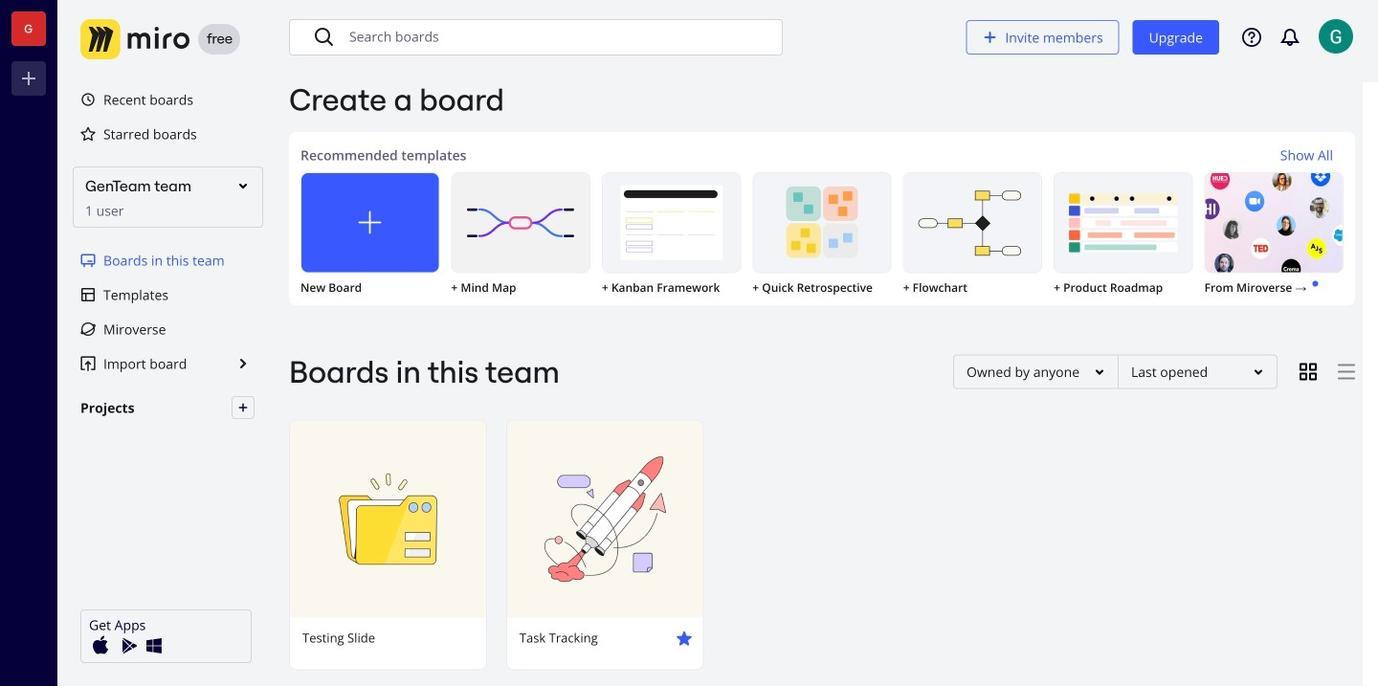Task type: locate. For each thing, give the bounding box(es) containing it.
group
[[289, 420, 1356, 686]]

switch to genteam team image
[[11, 11, 46, 46]]

Search boards text field
[[349, 20, 769, 55]]

spagx image
[[313, 26, 336, 49], [80, 92, 96, 107], [80, 126, 96, 142], [359, 211, 382, 234], [80, 287, 96, 303], [80, 322, 96, 337], [80, 356, 96, 371], [237, 402, 249, 414], [671, 626, 698, 652]]

user menu: generic name image
[[1319, 19, 1354, 54]]

spagx image
[[665, 434, 688, 457]]

img image
[[80, 19, 190, 59], [89, 635, 112, 658], [116, 635, 139, 658], [143, 635, 166, 658]]



Task type: describe. For each thing, give the bounding box(es) containing it.
feed image
[[1279, 26, 1302, 49]]

current team section region
[[69, 243, 266, 381]]

learning center image
[[1243, 28, 1262, 47]]



Task type: vqa. For each thing, say whether or not it's contained in the screenshot.
SPAGX image inside the Current team section 'REGION'
yes



